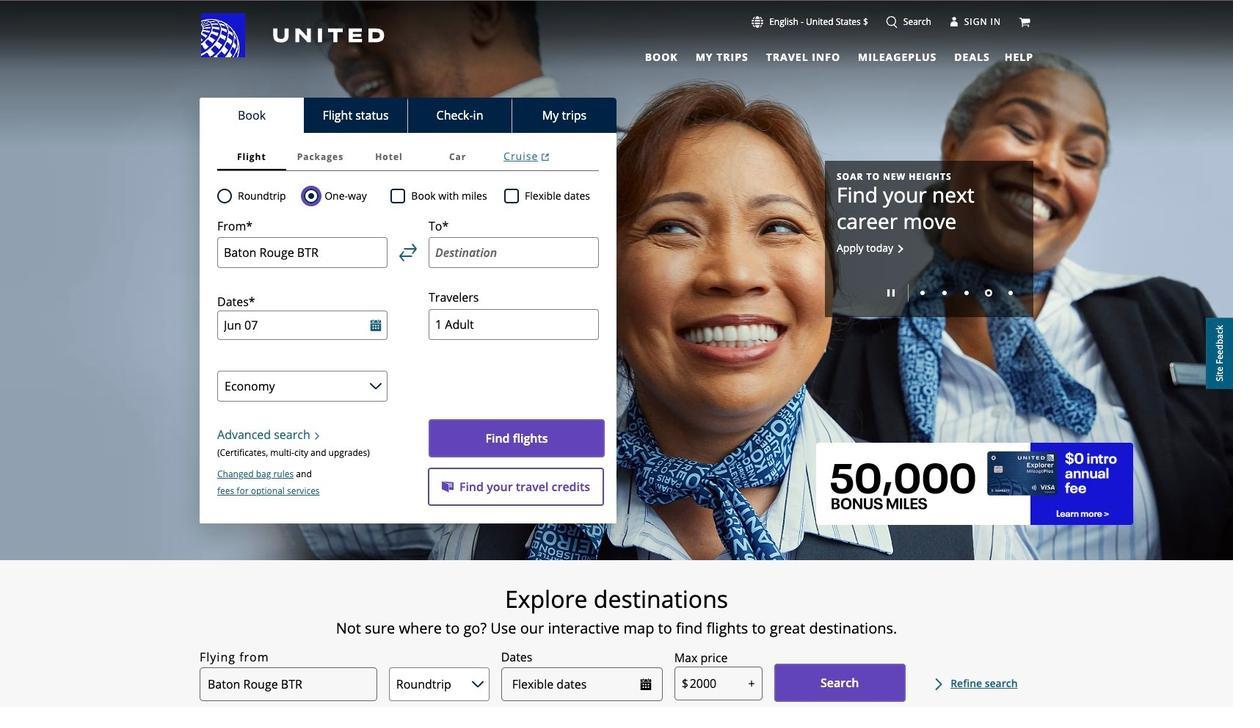 Task type: locate. For each thing, give the bounding box(es) containing it.
slide 5 of 5 image
[[1009, 291, 1013, 295]]

one way flight search element
[[319, 187, 367, 205]]

navigation
[[0, 12, 1234, 66]]

1 vertical spatial tab list
[[200, 98, 617, 133]]

2 vertical spatial tab list
[[217, 143, 599, 171]]

main content
[[0, 1, 1234, 707]]

tab list
[[636, 44, 993, 66], [200, 98, 617, 133], [217, 143, 599, 171]]

Origin text field
[[217, 237, 388, 268]]

please enter the max price in the input text or tab to access the slider to set the max price. element
[[675, 649, 728, 667]]

united logo link to homepage image
[[201, 13, 385, 57]]

Flying from text field
[[200, 668, 377, 702]]

Depart text field
[[217, 311, 388, 340]]

0 vertical spatial tab list
[[636, 44, 993, 66]]

None text field
[[675, 667, 763, 701]]

slide 2 of 5 image
[[943, 291, 947, 295]]



Task type: vqa. For each thing, say whether or not it's contained in the screenshot.
Slide 6 of 6 Icon
no



Task type: describe. For each thing, give the bounding box(es) containing it.
slide 4 of 5 image
[[985, 290, 993, 297]]

reverse origin and destination image
[[399, 244, 417, 261]]

slide 1 of 5 image
[[921, 291, 925, 295]]

round trip flight search element
[[232, 187, 286, 205]]

flexible dates image
[[640, 679, 652, 691]]

flying from element
[[200, 649, 269, 666]]

currently in english united states	$ enter to change image
[[752, 16, 764, 28]]

slide 3 of 5 image
[[965, 291, 969, 295]]

view cart, click to view list of recently searched saved trips. image
[[1019, 16, 1031, 28]]

explore destinations element
[[115, 584, 1118, 614]]

book with miles element
[[391, 187, 505, 205]]

carousel buttons element
[[837, 279, 1022, 305]]

pause image
[[888, 290, 895, 297]]

Destination text field
[[429, 237, 599, 268]]

not sure where to go? use our interactive map to find flights to great destinations. element
[[115, 620, 1118, 637]]



